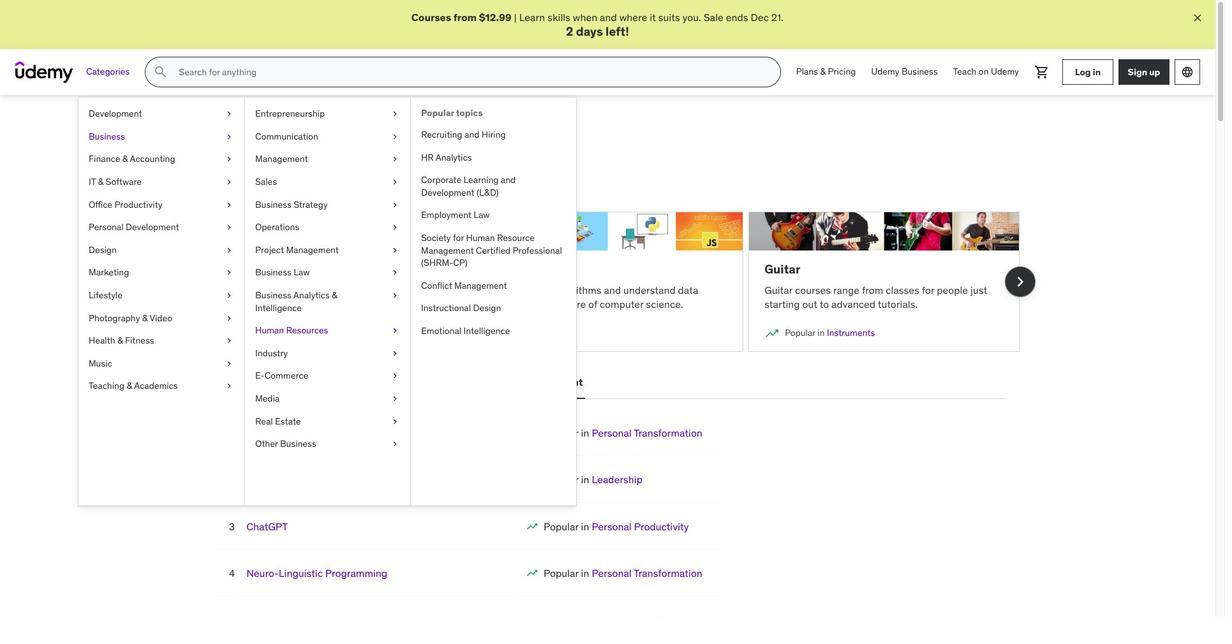 Task type: describe. For each thing, give the bounding box(es) containing it.
teaching & academics link
[[78, 375, 244, 398]]

xsmall image for personal development
[[224, 222, 234, 234]]

xsmall image for teaching & academics
[[224, 381, 234, 393]]

popular in personal transformation for the personal transformation link associated with 1st cell
[[544, 427, 703, 440]]

existing
[[421, 162, 457, 175]]

analytics inside carousel element
[[303, 327, 339, 339]]

1 vertical spatial human
[[255, 325, 284, 336]]

& for video
[[142, 312, 148, 324]]

suits
[[658, 11, 680, 24]]

photography & video
[[89, 312, 172, 324]]

1 vertical spatial topics
[[362, 126, 408, 146]]

communication link
[[245, 126, 410, 148]]

finance & accounting link
[[78, 148, 244, 171]]

xsmall image for it & software
[[224, 176, 234, 189]]

personal development link
[[78, 216, 244, 239]]

learning for corporate
[[464, 174, 499, 186]]

communication
[[255, 131, 318, 142]]

law for business law
[[294, 267, 310, 278]]

data
[[678, 284, 698, 297]]

transformation for the personal transformation link associated with 1st cell
[[634, 427, 703, 440]]

fitness
[[125, 335, 154, 347]]

xsmall image for development
[[224, 108, 234, 120]]

management inside management link
[[255, 153, 308, 165]]

plans & pricing link
[[789, 57, 864, 88]]

personal development for personal development button
[[473, 376, 583, 389]]

employment law
[[421, 210, 490, 221]]

1 vertical spatial productivity
[[634, 521, 689, 533]]

development down the categories 'dropdown button'
[[89, 108, 142, 119]]

industry link
[[245, 343, 410, 365]]

days
[[576, 24, 603, 39]]

from inside the guitar courses range from classes for people just starting out to advanced tutorials.
[[862, 284, 883, 297]]

to right how
[[441, 284, 450, 297]]

popular in personal productivity
[[544, 521, 689, 533]]

advanced
[[832, 298, 876, 311]]

office
[[89, 199, 112, 210]]

xsmall image for business analytics & intelligence
[[390, 290, 400, 302]]

xsmall image for health & fitness
[[224, 335, 234, 348]]

human resources
[[255, 325, 328, 336]]

& inside carousel element
[[295, 327, 301, 339]]

resource
[[497, 232, 535, 244]]

resources
[[286, 325, 328, 336]]

project
[[255, 244, 284, 256]]

business for business strategy
[[255, 199, 292, 210]]

hr analytics link
[[411, 147, 576, 169]]

(shrm-
[[421, 257, 453, 269]]

data
[[274, 327, 293, 339]]

e-commerce
[[255, 370, 308, 382]]

design for design button
[[364, 376, 398, 389]]

coach
[[266, 427, 295, 440]]

bestselling
[[213, 376, 268, 389]]

hr analytics
[[421, 152, 472, 163]]

in up popular in leadership
[[581, 427, 589, 440]]

neuro-
[[246, 567, 279, 580]]

health
[[89, 335, 115, 347]]

sales
[[255, 176, 277, 188]]

4 cell from the top
[[544, 567, 703, 580]]

learn for learn something completely new or improve your existing skills
[[196, 162, 222, 175]]

management inside project management link
[[286, 244, 339, 256]]

sign
[[1128, 66, 1148, 78]]

trending topic image
[[488, 326, 503, 341]]

photography
[[89, 312, 140, 324]]

industry
[[255, 348, 288, 359]]

law for employment law
[[474, 210, 490, 221]]

analytics for hr
[[436, 152, 472, 163]]

xsmall image for lifestyle
[[224, 290, 234, 302]]

learning for machine
[[263, 262, 314, 277]]

$12.99
[[479, 11, 512, 24]]

carousel element
[[196, 197, 1035, 368]]

certified
[[476, 245, 511, 256]]

2 cell from the top
[[544, 474, 643, 487]]

your
[[399, 162, 419, 175]]

teach
[[340, 284, 366, 297]]

xsmall image for marketing
[[224, 267, 234, 279]]

from inside use statistical probability to teach computers how to learn from data.
[[237, 298, 258, 311]]

guitar for guitar courses range from classes for people just starting out to advanced tutorials.
[[765, 284, 793, 297]]

courses
[[795, 284, 831, 297]]

machine learning
[[212, 262, 314, 277]]

leadership link
[[592, 474, 643, 487]]

teaching & academics
[[89, 381, 178, 392]]

development down "office productivity" link
[[126, 222, 179, 233]]

improve
[[360, 162, 397, 175]]

shopping cart with 0 items image
[[1034, 65, 1050, 80]]

xsmall image for media
[[390, 393, 400, 406]]

when
[[573, 11, 597, 24]]

instructional design
[[421, 303, 501, 314]]

teach on udemy
[[953, 66, 1019, 77]]

design for design link
[[89, 244, 117, 256]]

something
[[224, 162, 272, 175]]

use
[[212, 284, 229, 297]]

submit search image
[[153, 65, 169, 80]]

management inside the conflict management link
[[454, 280, 507, 291]]

science.
[[646, 298, 683, 311]]

xsmall image for business strategy
[[390, 199, 400, 211]]

personal transformation link for 1st cell
[[592, 427, 703, 440]]

office productivity link
[[78, 194, 244, 216]]

society for human resource management certified professional (shrm-cp) link
[[411, 227, 576, 275]]

academics
[[134, 381, 178, 392]]

business law link
[[245, 262, 410, 285]]

popular inside the human resources element
[[421, 107, 454, 119]]

xsmall image for music
[[224, 358, 234, 370]]

probability
[[278, 284, 327, 297]]

recruiting and hiring
[[421, 129, 506, 140]]

& for accounting
[[122, 153, 128, 165]]

strategy
[[294, 199, 328, 210]]

topics inside the human resources element
[[456, 107, 483, 119]]

business for business
[[89, 131, 125, 142]]

employment
[[421, 210, 472, 221]]

on
[[979, 66, 989, 77]]

human resources element
[[410, 98, 576, 506]]

real
[[255, 416, 273, 427]]

popular in data & analytics
[[232, 327, 339, 339]]

categories button
[[78, 57, 137, 88]]

teaching
[[89, 381, 125, 392]]

neuro-linguistic programming
[[246, 567, 387, 580]]

lifestyle link
[[78, 285, 244, 307]]

structures
[[488, 298, 535, 311]]

xsmall image for business law
[[390, 267, 400, 279]]

computers
[[368, 284, 417, 297]]

for inside society for human resource management certified professional (shrm-cp)
[[453, 232, 464, 244]]

development link
[[78, 103, 244, 126]]

cp)
[[453, 257, 468, 269]]

business strategy
[[255, 199, 328, 210]]

learn something completely new or improve your existing skills
[[196, 162, 482, 175]]

in down popular in personal productivity
[[581, 567, 589, 580]]

1 udemy from the left
[[871, 66, 900, 77]]

data & analytics link
[[274, 327, 339, 339]]

(l&d)
[[477, 187, 499, 198]]

intelligence inside the business analytics & intelligence
[[255, 302, 302, 314]]

human resources link
[[245, 320, 410, 343]]

accounting
[[130, 153, 175, 165]]

0 vertical spatial productivity
[[114, 199, 162, 210]]

udemy business link
[[864, 57, 946, 88]]

and left hiring at the top left of the page
[[465, 129, 479, 140]]

xsmall image for human resources
[[390, 325, 400, 337]]

business inside udemy business link
[[902, 66, 938, 77]]

log in link
[[1063, 59, 1114, 85]]

trending
[[509, 327, 543, 339]]

emotional intelligence
[[421, 325, 510, 337]]

machine
[[212, 262, 261, 277]]

2 udemy from the left
[[991, 66, 1019, 77]]



Task type: locate. For each thing, give the bounding box(es) containing it.
guitar
[[765, 262, 801, 277], [765, 284, 793, 297]]

xsmall image inside "real estate" 'link'
[[390, 416, 400, 428]]

personal for third cell from the bottom
[[592, 521, 632, 533]]

& for software
[[98, 176, 104, 188]]

in left leadership link
[[581, 474, 589, 487]]

1 vertical spatial design
[[473, 303, 501, 314]]

xsmall image inside the music link
[[224, 358, 234, 370]]

xsmall image for project management
[[390, 244, 400, 257]]

learn left something on the top of page
[[196, 162, 222, 175]]

xsmall image for finance & accounting
[[224, 153, 234, 166]]

1 vertical spatial from
[[862, 284, 883, 297]]

1 vertical spatial personal transformation link
[[592, 567, 703, 580]]

human inside society for human resource management certified professional (shrm-cp)
[[466, 232, 495, 244]]

2 horizontal spatial design
[[473, 303, 501, 314]]

1 horizontal spatial from
[[454, 11, 477, 24]]

0 vertical spatial from
[[454, 11, 477, 24]]

personal transformation link down personal productivity link at the bottom of page
[[592, 567, 703, 580]]

2
[[566, 24, 573, 39]]

2 transformation from the top
[[634, 567, 703, 580]]

popular in personal transformation for fourth cell from the top the personal transformation link
[[544, 567, 703, 580]]

0 vertical spatial popular in image
[[765, 326, 780, 341]]

guitar inside the guitar courses range from classes for people just starting out to advanced tutorials.
[[765, 284, 793, 297]]

classes
[[886, 284, 920, 297]]

real estate
[[255, 416, 301, 427]]

xsmall image for photography & video
[[224, 312, 234, 325]]

law inside business law link
[[294, 267, 310, 278]]

1 popular in personal transformation from the top
[[544, 427, 703, 440]]

xsmall image inside business law link
[[390, 267, 400, 279]]

xsmall image inside "office productivity" link
[[224, 199, 234, 211]]

teach
[[953, 66, 977, 77]]

personal up leadership link
[[592, 427, 632, 440]]

leadership
[[592, 474, 643, 487]]

0 vertical spatial human
[[466, 232, 495, 244]]

tutorials.
[[878, 298, 918, 311]]

udemy
[[871, 66, 900, 77], [991, 66, 1019, 77]]

popular in image for popular in personal productivity
[[526, 521, 539, 533]]

popular in image
[[765, 326, 780, 341], [526, 521, 539, 533], [526, 567, 539, 580]]

& right teaching
[[127, 381, 132, 392]]

0 vertical spatial skills
[[548, 11, 570, 24]]

and inside the corporate learning and development (l&d)
[[501, 174, 516, 186]]

xsmall image for sales
[[390, 176, 400, 189]]

popular in personal transformation up leadership link
[[544, 427, 703, 440]]

1 cell from the top
[[544, 427, 703, 440]]

and up computer
[[604, 284, 621, 297]]

and up left!
[[600, 11, 617, 24]]

1 vertical spatial law
[[294, 267, 310, 278]]

for right the society on the top left of the page
[[453, 232, 464, 244]]

xsmall image inside the personal development link
[[224, 222, 234, 234]]

xsmall image for operations
[[390, 222, 400, 234]]

learn inside the courses from $12.99 | learn skills when and where it suits you. sale ends dec 21. 2 days left!
[[519, 11, 545, 24]]

0 horizontal spatial law
[[294, 267, 310, 278]]

1 vertical spatial learning
[[263, 262, 314, 277]]

business inside the business analytics & intelligence
[[255, 290, 292, 301]]

from down statistical on the left
[[237, 298, 258, 311]]

for left people
[[922, 284, 935, 297]]

1 horizontal spatial productivity
[[634, 521, 689, 533]]

personal down trending topic 'image'
[[473, 376, 516, 389]]

popular topics
[[421, 107, 483, 119]]

2 horizontal spatial learn
[[519, 11, 545, 24]]

personal development for the personal development link
[[89, 222, 179, 233]]

xsmall image inside the communication link
[[390, 131, 400, 143]]

log
[[1075, 66, 1091, 78]]

0 vertical spatial design
[[89, 244, 117, 256]]

topics
[[456, 107, 483, 119], [362, 126, 408, 146]]

1 vertical spatial transformation
[[634, 567, 703, 580]]

in down popular in leadership
[[581, 521, 589, 533]]

personal transformation link for fourth cell from the top
[[592, 567, 703, 580]]

trending topic
[[509, 327, 565, 339]]

1 horizontal spatial personal development
[[473, 376, 583, 389]]

xsmall image inside sales link
[[390, 176, 400, 189]]

1 transformation from the top
[[634, 427, 703, 440]]

algorithms
[[553, 284, 602, 297]]

2 vertical spatial from
[[237, 298, 258, 311]]

0 horizontal spatial udemy
[[871, 66, 900, 77]]

0 vertical spatial for
[[453, 232, 464, 244]]

development inside the corporate learning and development (l&d)
[[421, 187, 475, 198]]

xsmall image inside "business analytics & intelligence" link
[[390, 290, 400, 302]]

teach on udemy link
[[946, 57, 1027, 88]]

xsmall image inside entrepreneurship "link"
[[390, 108, 400, 120]]

other
[[255, 438, 278, 450]]

management down "communication"
[[255, 153, 308, 165]]

& left video
[[142, 312, 148, 324]]

life
[[246, 427, 264, 440]]

1 horizontal spatial human
[[466, 232, 495, 244]]

recruiting and hiring link
[[411, 124, 576, 147]]

of
[[588, 298, 597, 311]]

1 vertical spatial learn
[[196, 162, 222, 175]]

xsmall image inside the business strategy link
[[390, 199, 400, 211]]

from inside the courses from $12.99 | learn skills when and where it suits you. sale ends dec 21. 2 days left!
[[454, 11, 477, 24]]

4
[[229, 567, 235, 580]]

learn right |
[[519, 11, 545, 24]]

music
[[89, 358, 112, 369]]

xsmall image for other business
[[390, 438, 400, 451]]

0 horizontal spatial intelligence
[[255, 302, 302, 314]]

xsmall image inside business link
[[224, 131, 234, 143]]

life coach training
[[246, 427, 333, 440]]

office productivity
[[89, 199, 162, 210]]

at
[[537, 298, 546, 311]]

xsmall image inside management link
[[390, 153, 400, 166]]

0 vertical spatial learn
[[519, 11, 545, 24]]

and inside the courses from $12.99 | learn skills when and where it suits you. sale ends dec 21. 2 days left!
[[600, 11, 617, 24]]

popular in image inside carousel element
[[765, 326, 780, 341]]

analytics for business
[[293, 290, 330, 301]]

analytics down business law link
[[293, 290, 330, 301]]

xsmall image for communication
[[390, 131, 400, 143]]

0 horizontal spatial human
[[255, 325, 284, 336]]

courses
[[412, 11, 451, 24]]

and
[[600, 11, 617, 24], [260, 126, 289, 146], [465, 129, 479, 140], [501, 174, 516, 186], [604, 284, 621, 297]]

management
[[255, 153, 308, 165], [286, 244, 339, 256], [421, 245, 474, 256], [454, 280, 507, 291]]

1 horizontal spatial learning
[[464, 174, 499, 186]]

xsmall image for office productivity
[[224, 199, 234, 211]]

analytics inside the human resources element
[[436, 152, 472, 163]]

xsmall image inside the photography & video link
[[224, 312, 234, 325]]

popular in image for popular in personal transformation
[[526, 567, 539, 580]]

management down operations link
[[286, 244, 339, 256]]

e-commerce link
[[245, 365, 410, 388]]

entrepreneurship link
[[245, 103, 410, 126]]

starting
[[765, 298, 800, 311]]

2 vertical spatial popular in image
[[526, 567, 539, 580]]

log in
[[1075, 66, 1101, 78]]

popular in personal transformation down popular in personal productivity
[[544, 567, 703, 580]]

to inside the learn to build algorithms and understand data structures at the core of computer science.
[[516, 284, 526, 297]]

xsmall image inside media link
[[390, 393, 400, 406]]

1 vertical spatial popular in personal transformation
[[544, 567, 703, 580]]

design up marketing
[[89, 244, 117, 256]]

0 horizontal spatial from
[[237, 298, 258, 311]]

learning inside carousel element
[[263, 262, 314, 277]]

it
[[650, 11, 656, 24]]

dec
[[751, 11, 769, 24]]

udemy image
[[15, 61, 73, 83]]

& right the health
[[117, 335, 123, 347]]

1 horizontal spatial design
[[364, 376, 398, 389]]

to up structures
[[516, 284, 526, 297]]

2 popular in personal transformation from the top
[[544, 567, 703, 580]]

0 vertical spatial analytics
[[436, 152, 472, 163]]

intelligence down instructional design link
[[464, 325, 510, 337]]

transformation for fourth cell from the top the personal transformation link
[[634, 567, 703, 580]]

xsmall image
[[224, 108, 234, 120], [390, 108, 400, 120], [390, 153, 400, 166], [224, 199, 234, 211], [224, 222, 234, 234], [224, 244, 234, 257], [390, 244, 400, 257], [224, 267, 234, 279], [224, 358, 234, 370], [390, 370, 400, 383], [224, 381, 234, 393], [390, 416, 400, 428]]

data.
[[261, 298, 283, 311]]

business for business analytics & intelligence
[[255, 290, 292, 301]]

business for business law
[[255, 267, 292, 278]]

to inside the guitar courses range from classes for people just starting out to advanced tutorials.
[[820, 298, 829, 311]]

management up the (shrm-
[[421, 245, 474, 256]]

xsmall image for industry
[[390, 348, 400, 360]]

0 horizontal spatial design
[[89, 244, 117, 256]]

analytics inside the business analytics & intelligence
[[293, 290, 330, 301]]

& for fitness
[[117, 335, 123, 347]]

analytics down recruiting and hiring
[[436, 152, 472, 163]]

and down entrepreneurship
[[260, 126, 289, 146]]

xsmall image for management
[[390, 153, 400, 166]]

in left data
[[265, 327, 272, 339]]

0 vertical spatial topics
[[456, 107, 483, 119]]

guitar for guitar
[[765, 262, 801, 277]]

xsmall image inside teaching & academics link
[[224, 381, 234, 393]]

personal development down office productivity on the top left
[[89, 222, 179, 233]]

emotional
[[421, 325, 462, 337]]

conflict management link
[[411, 275, 576, 298]]

corporate
[[421, 174, 461, 186]]

xsmall image inside it & software link
[[224, 176, 234, 189]]

understand
[[624, 284, 676, 297]]

xsmall image inside operations link
[[390, 222, 400, 234]]

development down corporate
[[421, 187, 475, 198]]

1 horizontal spatial for
[[922, 284, 935, 297]]

popular in image for popular in instruments
[[765, 326, 780, 341]]

range
[[833, 284, 860, 297]]

& for pricing
[[820, 66, 826, 77]]

2 vertical spatial analytics
[[303, 327, 339, 339]]

law up probability
[[294, 267, 310, 278]]

for inside the guitar courses range from classes for people just starting out to advanced tutorials.
[[922, 284, 935, 297]]

personal inside button
[[473, 376, 516, 389]]

out
[[802, 298, 818, 311]]

human up 'certified'
[[466, 232, 495, 244]]

new
[[327, 162, 346, 175]]

xsmall image inside the development link
[[224, 108, 234, 120]]

personal down the office
[[89, 222, 124, 233]]

& right data
[[295, 327, 301, 339]]

design down "industry" "link"
[[364, 376, 398, 389]]

0 vertical spatial popular in personal transformation
[[544, 427, 703, 440]]

photography & video link
[[78, 307, 244, 330]]

popular and trending topics
[[196, 126, 408, 146]]

0 horizontal spatial learn
[[196, 162, 222, 175]]

from up advanced
[[862, 284, 883, 297]]

0 horizontal spatial topics
[[362, 126, 408, 146]]

other business
[[255, 438, 316, 450]]

skills inside the courses from $12.99 | learn skills when and where it suits you. sale ends dec 21. 2 days left!
[[548, 11, 570, 24]]

choose a language image
[[1181, 66, 1194, 79]]

0 vertical spatial intelligence
[[255, 302, 302, 314]]

hr
[[421, 152, 434, 163]]

xsmall image for e-commerce
[[390, 370, 400, 383]]

2 guitar from the top
[[765, 284, 793, 297]]

personal for 1st cell
[[592, 427, 632, 440]]

personal development button
[[470, 368, 585, 398]]

|
[[514, 11, 517, 24]]

business inside business law link
[[255, 267, 292, 278]]

2 horizontal spatial from
[[862, 284, 883, 297]]

intelligence inside the human resources element
[[464, 325, 510, 337]]

xsmall image inside health & fitness link
[[224, 335, 234, 348]]

1 horizontal spatial law
[[474, 210, 490, 221]]

xsmall image inside marketing 'link'
[[224, 267, 234, 279]]

2 vertical spatial learn
[[488, 284, 514, 297]]

& left teach
[[332, 290, 337, 301]]

0 horizontal spatial productivity
[[114, 199, 162, 210]]

instruments
[[827, 327, 875, 339]]

skills up the 2
[[548, 11, 570, 24]]

and down hr analytics link
[[501, 174, 516, 186]]

1 guitar from the top
[[765, 262, 801, 277]]

& inside the business analytics & intelligence
[[332, 290, 337, 301]]

xsmall image for real estate
[[390, 416, 400, 428]]

sign up link
[[1119, 59, 1170, 85]]

3 cell from the top
[[544, 521, 689, 533]]

topics up recruiting and hiring
[[456, 107, 483, 119]]

0 vertical spatial law
[[474, 210, 490, 221]]

0 vertical spatial personal development
[[89, 222, 179, 233]]

society for human resource management certified professional (shrm-cp)
[[421, 232, 562, 269]]

emotional intelligence link
[[411, 320, 576, 343]]

xsmall image inside e-commerce link
[[390, 370, 400, 383]]

human up 'industry' on the left
[[255, 325, 284, 336]]

1 vertical spatial personal development
[[473, 376, 583, 389]]

0 vertical spatial transformation
[[634, 427, 703, 440]]

neuro-linguistic programming link
[[246, 567, 387, 580]]

video
[[150, 312, 172, 324]]

personal development inside button
[[473, 376, 583, 389]]

learn
[[519, 11, 545, 24], [196, 162, 222, 175], [488, 284, 514, 297]]

next image
[[1010, 272, 1030, 292]]

udemy right on on the top right of page
[[991, 66, 1019, 77]]

skills up (l&d)
[[459, 162, 482, 175]]

management up instructional design link
[[454, 280, 507, 291]]

1 horizontal spatial learn
[[488, 284, 514, 297]]

1 personal transformation link from the top
[[592, 427, 703, 440]]

0 horizontal spatial for
[[453, 232, 464, 244]]

law inside the employment law link
[[474, 210, 490, 221]]

personal transformation link up leadership link
[[592, 427, 703, 440]]

topic
[[545, 327, 565, 339]]

from
[[454, 11, 477, 24], [862, 284, 883, 297], [237, 298, 258, 311]]

& for academics
[[127, 381, 132, 392]]

chatgpt link
[[246, 521, 288, 533]]

personal productivity link
[[592, 521, 689, 533]]

1 horizontal spatial skills
[[548, 11, 570, 24]]

xsmall image inside lifestyle link
[[224, 290, 234, 302]]

0 vertical spatial learning
[[464, 174, 499, 186]]

management inside society for human resource management certified professional (shrm-cp)
[[421, 245, 474, 256]]

from left $12.99
[[454, 11, 477, 24]]

music link
[[78, 353, 244, 375]]

personal development down trending
[[473, 376, 583, 389]]

design inside button
[[364, 376, 398, 389]]

xsmall image inside "industry" "link"
[[390, 348, 400, 360]]

personal down popular in personal productivity
[[592, 567, 632, 580]]

to right out
[[820, 298, 829, 311]]

udemy right pricing
[[871, 66, 900, 77]]

business inside business link
[[89, 131, 125, 142]]

xsmall image for design
[[224, 244, 234, 257]]

left!
[[606, 24, 629, 39]]

xsmall image inside project management link
[[390, 244, 400, 257]]

development down "industry" "link"
[[284, 376, 349, 389]]

health & fitness
[[89, 335, 154, 347]]

& right plans
[[820, 66, 826, 77]]

e-
[[255, 370, 265, 382]]

0 horizontal spatial skills
[[459, 162, 482, 175]]

0 horizontal spatial personal development
[[89, 222, 179, 233]]

1 vertical spatial skills
[[459, 162, 482, 175]]

3
[[229, 521, 235, 533]]

development down topic
[[518, 376, 583, 389]]

&
[[820, 66, 826, 77], [122, 153, 128, 165], [98, 176, 104, 188], [332, 290, 337, 301], [142, 312, 148, 324], [295, 327, 301, 339], [117, 335, 123, 347], [127, 381, 132, 392]]

5 cell from the top
[[544, 614, 703, 618]]

instructional design link
[[411, 298, 576, 320]]

plans & pricing
[[796, 66, 856, 77]]

1 vertical spatial analytics
[[293, 290, 330, 301]]

in right log
[[1093, 66, 1101, 78]]

business
[[902, 66, 938, 77], [89, 131, 125, 142], [255, 199, 292, 210], [255, 267, 292, 278], [255, 290, 292, 301], [280, 438, 316, 450]]

1 horizontal spatial topics
[[456, 107, 483, 119]]

real estate link
[[245, 411, 410, 433]]

close image
[[1191, 11, 1204, 24]]

0 vertical spatial guitar
[[765, 262, 801, 277]]

1 horizontal spatial intelligence
[[464, 325, 510, 337]]

0 vertical spatial personal transformation link
[[592, 427, 703, 440]]

learn for learn to build algorithms and understand data structures at the core of computer science.
[[488, 284, 514, 297]]

xsmall image inside finance & accounting link
[[224, 153, 234, 166]]

1 horizontal spatial udemy
[[991, 66, 1019, 77]]

intelligence up data
[[255, 302, 302, 314]]

cell
[[544, 427, 703, 440], [544, 474, 643, 487], [544, 521, 689, 533], [544, 567, 703, 580], [544, 614, 703, 618]]

xsmall image inside design link
[[224, 244, 234, 257]]

learning up (l&d)
[[464, 174, 499, 186]]

1 vertical spatial guitar
[[765, 284, 793, 297]]

1 vertical spatial for
[[922, 284, 935, 297]]

1 vertical spatial popular in image
[[526, 521, 539, 533]]

Search for anything text field
[[176, 61, 765, 83]]

2 vertical spatial design
[[364, 376, 398, 389]]

build
[[528, 284, 550, 297]]

learning
[[464, 174, 499, 186], [263, 262, 314, 277]]

xsmall image inside other business link
[[390, 438, 400, 451]]

corporate learning and development (l&d) link
[[411, 169, 576, 204]]

learn inside the learn to build algorithms and understand data structures at the core of computer science.
[[488, 284, 514, 297]]

pricing
[[828, 66, 856, 77]]

design down the conflict management link on the top left
[[473, 303, 501, 314]]

analytics up "industry" "link"
[[303, 327, 339, 339]]

learning inside the corporate learning and development (l&d)
[[464, 174, 499, 186]]

design inside the human resources element
[[473, 303, 501, 314]]

completely
[[275, 162, 325, 175]]

guitar courses range from classes for people just starting out to advanced tutorials.
[[765, 284, 987, 311]]

to left teach
[[329, 284, 338, 297]]

sale
[[704, 11, 724, 24]]

xsmall image inside human resources link
[[390, 325, 400, 337]]

xsmall image
[[224, 131, 234, 143], [390, 131, 400, 143], [224, 153, 234, 166], [224, 176, 234, 189], [390, 176, 400, 189], [390, 199, 400, 211], [390, 222, 400, 234], [390, 267, 400, 279], [224, 290, 234, 302], [390, 290, 400, 302], [224, 312, 234, 325], [390, 325, 400, 337], [224, 335, 234, 348], [390, 348, 400, 360], [390, 393, 400, 406], [390, 438, 400, 451]]

topics up improve
[[362, 126, 408, 146]]

1 vertical spatial intelligence
[[464, 325, 510, 337]]

xsmall image for business
[[224, 131, 234, 143]]

personal for fourth cell from the top
[[592, 567, 632, 580]]

learning down the project management
[[263, 262, 314, 277]]

personal down leadership link
[[592, 521, 632, 533]]

learn up structures
[[488, 284, 514, 297]]

chatgpt
[[246, 521, 288, 533]]

instruments link
[[827, 327, 875, 339]]

commerce
[[265, 370, 308, 382]]

law down (l&d)
[[474, 210, 490, 221]]

popular in image
[[212, 326, 227, 341]]

& right the it
[[98, 176, 104, 188]]

21.
[[771, 11, 784, 24]]

business inside other business link
[[280, 438, 316, 450]]

productivity
[[114, 199, 162, 210], [634, 521, 689, 533]]

sign up
[[1128, 66, 1160, 78]]

in left instruments
[[818, 327, 825, 339]]

and inside the learn to build algorithms and understand data structures at the core of computer science.
[[604, 284, 621, 297]]

& right finance
[[122, 153, 128, 165]]

it & software
[[89, 176, 142, 188]]

2 personal transformation link from the top
[[592, 567, 703, 580]]

business law
[[255, 267, 310, 278]]

0 horizontal spatial learning
[[263, 262, 314, 277]]

xsmall image for entrepreneurship
[[390, 108, 400, 120]]



Task type: vqa. For each thing, say whether or not it's contained in the screenshot.
Human to the bottom
yes



